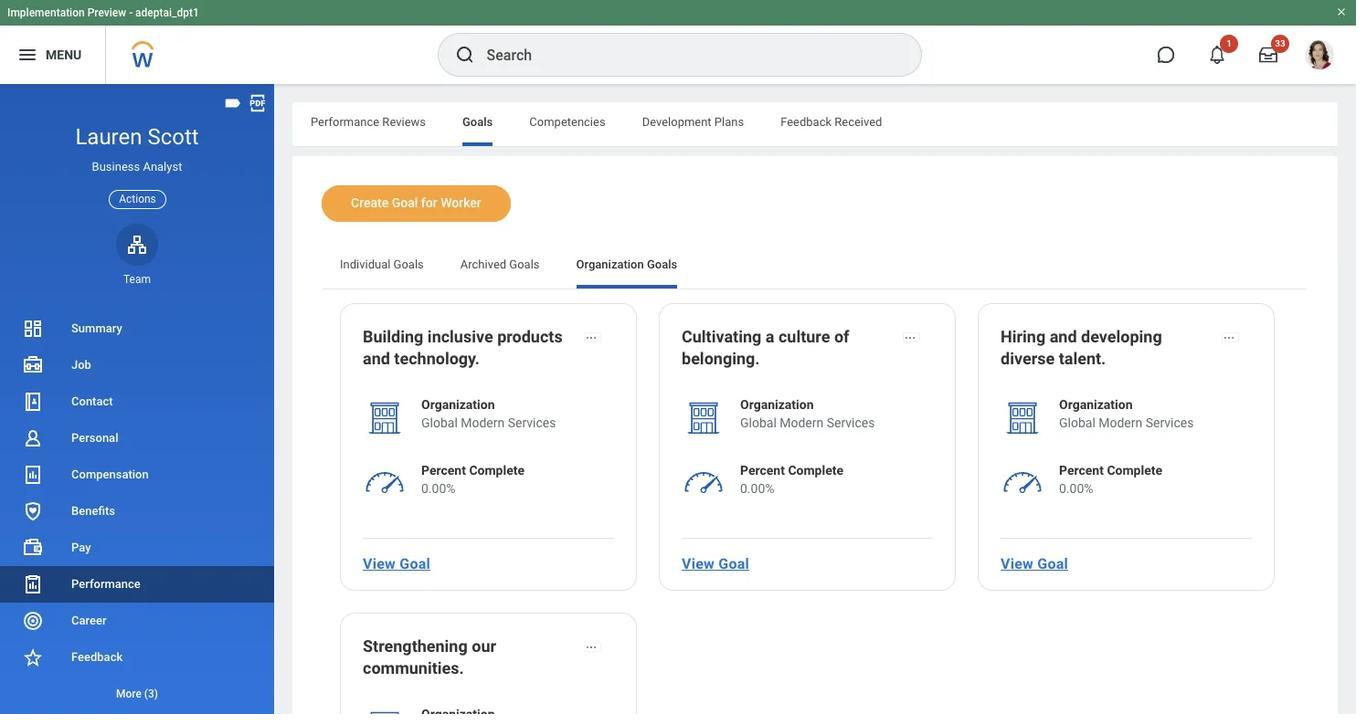 Task type: describe. For each thing, give the bounding box(es) containing it.
organization for building inclusive products and technology.
[[421, 398, 495, 412]]

percent complete 0.00% for belonging.
[[741, 464, 844, 496]]

33 button
[[1249, 35, 1290, 75]]

percent for technology.
[[421, 464, 466, 478]]

inclusive
[[428, 327, 493, 347]]

view goal button for belonging.
[[675, 546, 757, 582]]

global modern services element for belonging.
[[741, 414, 875, 432]]

archived goals
[[461, 258, 540, 272]]

compensation link
[[0, 457, 274, 494]]

strengthening our communities.
[[363, 637, 496, 678]]

goal for cultivating a culture of belonging.
[[719, 555, 750, 573]]

benefits
[[71, 505, 115, 518]]

create goal for worker button
[[322, 186, 511, 222]]

compensation image
[[22, 464, 44, 486]]

summary image
[[22, 318, 44, 340]]

pay image
[[22, 538, 44, 560]]

more
[[116, 688, 142, 701]]

performance for performance reviews
[[311, 115, 380, 129]]

search image
[[454, 44, 476, 66]]

0.00% for technology.
[[421, 482, 456, 496]]

services for hiring and developing diverse talent.
[[1146, 416, 1194, 431]]

0.00% for talent.
[[1060, 482, 1094, 496]]

related actions image for strengthening our communities.
[[585, 642, 598, 654]]

a
[[766, 327, 775, 347]]

compensation
[[71, 468, 149, 482]]

modern for belonging.
[[780, 416, 824, 431]]

1
[[1227, 38, 1232, 48]]

organization global modern services for talent.
[[1060, 398, 1194, 431]]

view goal for belonging.
[[682, 555, 750, 573]]

view printable version (pdf) image
[[248, 93, 268, 113]]

organization for cultivating a culture of belonging.
[[741, 398, 814, 412]]

close environment banner image
[[1337, 6, 1348, 17]]

building
[[363, 327, 424, 347]]

percent for talent.
[[1060, 464, 1104, 478]]

cultivating
[[682, 327, 762, 347]]

personal link
[[0, 421, 274, 457]]

global for belonging.
[[741, 416, 777, 431]]

inbox large image
[[1260, 46, 1278, 64]]

0.00% element for technology.
[[421, 480, 525, 498]]

scott
[[148, 124, 199, 150]]

list containing summary
[[0, 311, 274, 713]]

benefits image
[[22, 501, 44, 523]]

complete for technology.
[[469, 464, 525, 478]]

related actions image for cultivating a culture of belonging.
[[904, 332, 917, 345]]

belonging.
[[682, 349, 760, 368]]

organization global modern services for technology.
[[421, 398, 556, 431]]

personal
[[71, 432, 118, 445]]

performance link
[[0, 567, 274, 603]]

adeptai_dpt1
[[135, 6, 199, 19]]

actions button
[[109, 190, 166, 209]]

building inclusive products and technology. element
[[363, 326, 571, 374]]

-
[[129, 6, 133, 19]]

more (3) button
[[0, 684, 274, 706]]

contact image
[[22, 391, 44, 413]]

team link
[[116, 224, 158, 287]]

individual goals
[[340, 258, 424, 272]]

tab list for individual goals
[[293, 102, 1339, 146]]

lauren
[[75, 124, 142, 150]]

preview
[[87, 6, 126, 19]]

and inside building inclusive products and technology.
[[363, 349, 390, 368]]

organization global modern services for belonging.
[[741, 398, 875, 431]]

business
[[92, 160, 140, 174]]

pay link
[[0, 530, 274, 567]]

view goal button for technology.
[[356, 546, 438, 582]]

goals for individual goals
[[394, 258, 424, 272]]

benefits link
[[0, 494, 274, 530]]

building inclusive products and technology.
[[363, 327, 563, 368]]

implementation
[[7, 6, 85, 19]]

culture
[[779, 327, 831, 347]]

organization inside tab list
[[576, 258, 644, 272]]

plans
[[715, 115, 744, 129]]

services for cultivating a culture of belonging.
[[827, 416, 875, 431]]

cultivating a culture of belonging.
[[682, 327, 850, 368]]

view goal button for talent.
[[994, 546, 1076, 582]]

actions
[[119, 193, 156, 205]]



Task type: vqa. For each thing, say whether or not it's contained in the screenshot.
Performance within Navigation pane region
yes



Task type: locate. For each thing, give the bounding box(es) containing it.
0 horizontal spatial percent
[[421, 464, 466, 478]]

2 horizontal spatial complete
[[1108, 464, 1163, 478]]

2 modern from the left
[[780, 416, 824, 431]]

0 horizontal spatial 0.00%
[[421, 482, 456, 496]]

2 horizontal spatial modern
[[1099, 416, 1143, 431]]

2 horizontal spatial percent
[[1060, 464, 1104, 478]]

0 horizontal spatial global modern services element
[[421, 414, 556, 432]]

2 horizontal spatial global modern services element
[[1060, 414, 1194, 432]]

menu
[[46, 47, 82, 62]]

0 horizontal spatial services
[[508, 416, 556, 431]]

goals for organization goals
[[647, 258, 678, 272]]

tab list
[[293, 102, 1339, 146], [322, 245, 1309, 289]]

modern
[[461, 416, 505, 431], [780, 416, 824, 431], [1099, 416, 1143, 431]]

products
[[498, 327, 563, 347]]

0 horizontal spatial 0.00% element
[[421, 480, 525, 498]]

1 0.00% from the left
[[421, 482, 456, 496]]

view team image
[[126, 234, 148, 256]]

menu button
[[0, 26, 105, 84]]

for
[[421, 196, 438, 210]]

worker
[[441, 196, 482, 210]]

0 horizontal spatial modern
[[461, 416, 505, 431]]

1 global from the left
[[421, 416, 458, 431]]

menu banner
[[0, 0, 1357, 84]]

hiring
[[1001, 327, 1046, 347]]

performance
[[311, 115, 380, 129], [71, 578, 141, 592]]

1 horizontal spatial view goal
[[682, 555, 750, 573]]

2 percent complete 0.00% from the left
[[741, 464, 844, 496]]

3 modern from the left
[[1099, 416, 1143, 431]]

1 horizontal spatial view goal button
[[675, 546, 757, 582]]

summary link
[[0, 311, 274, 347]]

complete for belonging.
[[788, 464, 844, 478]]

view goal for talent.
[[1001, 555, 1069, 573]]

1 horizontal spatial feedback
[[781, 115, 832, 129]]

feedback down career
[[71, 651, 123, 665]]

goals
[[463, 115, 493, 129], [394, 258, 424, 272], [510, 258, 540, 272], [647, 258, 678, 272]]

contact
[[71, 395, 113, 409]]

business analyst
[[92, 160, 182, 174]]

2 horizontal spatial 0.00%
[[1060, 482, 1094, 496]]

global modern services element for talent.
[[1060, 414, 1194, 432]]

related actions image
[[585, 332, 598, 345], [904, 332, 917, 345], [1223, 332, 1236, 345], [585, 642, 598, 654]]

services
[[508, 416, 556, 431], [827, 416, 875, 431], [1146, 416, 1194, 431]]

technology.
[[394, 349, 480, 368]]

related actions image for hiring and developing diverse talent.
[[1223, 332, 1236, 345]]

1 vertical spatial performance
[[71, 578, 141, 592]]

0 vertical spatial feedback
[[781, 115, 832, 129]]

2 horizontal spatial global
[[1060, 416, 1096, 431]]

view for hiring and developing diverse talent.
[[1001, 555, 1034, 573]]

Search Workday  search field
[[487, 35, 884, 75]]

2 services from the left
[[827, 416, 875, 431]]

notifications large image
[[1209, 46, 1227, 64]]

modern down hiring and developing diverse talent. element
[[1099, 416, 1143, 431]]

individual
[[340, 258, 391, 272]]

related actions image for building inclusive products and technology.
[[585, 332, 598, 345]]

goals for archived goals
[[510, 258, 540, 272]]

complete
[[469, 464, 525, 478], [788, 464, 844, 478], [1108, 464, 1163, 478]]

0.00% element for talent.
[[1060, 480, 1163, 498]]

3 0.00% from the left
[[1060, 482, 1094, 496]]

(3)
[[144, 688, 158, 701]]

1 0.00% element from the left
[[421, 480, 525, 498]]

services for building inclusive products and technology.
[[508, 416, 556, 431]]

modern for technology.
[[461, 416, 505, 431]]

0 horizontal spatial complete
[[469, 464, 525, 478]]

global down 'talent.'
[[1060, 416, 1096, 431]]

1 vertical spatial feedback
[[71, 651, 123, 665]]

list
[[0, 311, 274, 713]]

3 services from the left
[[1146, 416, 1194, 431]]

2 0.00% from the left
[[741, 482, 775, 496]]

0.00% for belonging.
[[741, 482, 775, 496]]

3 view from the left
[[1001, 555, 1034, 573]]

justify image
[[16, 44, 38, 66]]

0 horizontal spatial percent complete 0.00%
[[421, 464, 525, 496]]

1 services from the left
[[508, 416, 556, 431]]

and inside hiring and developing diverse talent.
[[1050, 327, 1078, 347]]

global for technology.
[[421, 416, 458, 431]]

0 horizontal spatial view goal button
[[356, 546, 438, 582]]

feedback inside tab list
[[781, 115, 832, 129]]

2 percent from the left
[[741, 464, 785, 478]]

tab list containing performance reviews
[[293, 102, 1339, 146]]

percent complete 0.00%
[[421, 464, 525, 496], [741, 464, 844, 496], [1060, 464, 1163, 496]]

0 vertical spatial tab list
[[293, 102, 1339, 146]]

2 horizontal spatial organization global modern services
[[1060, 398, 1194, 431]]

hiring and developing diverse talent. element
[[1001, 326, 1210, 374]]

feedback for feedback received
[[781, 115, 832, 129]]

global down technology.
[[421, 416, 458, 431]]

1 horizontal spatial complete
[[788, 464, 844, 478]]

1 percent complete 0.00% from the left
[[421, 464, 525, 496]]

diverse
[[1001, 349, 1055, 368]]

0.00%
[[421, 482, 456, 496], [741, 482, 775, 496], [1060, 482, 1094, 496]]

feedback left received at the right of the page
[[781, 115, 832, 129]]

hiring and developing diverse talent.
[[1001, 327, 1163, 368]]

1 view from the left
[[363, 555, 396, 573]]

view for building inclusive products and technology.
[[363, 555, 396, 573]]

1 horizontal spatial performance
[[311, 115, 380, 129]]

and
[[1050, 327, 1078, 347], [363, 349, 390, 368]]

pay
[[71, 541, 91, 555]]

2 view goal from the left
[[682, 555, 750, 573]]

goal for building inclusive products and technology.
[[400, 555, 431, 573]]

performance inside tab list
[[311, 115, 380, 129]]

3 view goal button from the left
[[994, 546, 1076, 582]]

1 horizontal spatial services
[[827, 416, 875, 431]]

1 horizontal spatial organization global modern services
[[741, 398, 875, 431]]

view for cultivating a culture of belonging.
[[682, 555, 715, 573]]

organization goals
[[576, 258, 678, 272]]

2 horizontal spatial services
[[1146, 416, 1194, 431]]

0 horizontal spatial and
[[363, 349, 390, 368]]

team lauren scott element
[[116, 272, 158, 287]]

job
[[71, 358, 91, 372]]

feedback link
[[0, 640, 274, 677]]

contact link
[[0, 384, 274, 421]]

and down building
[[363, 349, 390, 368]]

1 button
[[1198, 35, 1239, 75]]

1 horizontal spatial and
[[1050, 327, 1078, 347]]

our
[[472, 637, 496, 656]]

1 horizontal spatial global
[[741, 416, 777, 431]]

0 horizontal spatial global
[[421, 416, 458, 431]]

1 view goal button from the left
[[356, 546, 438, 582]]

personal image
[[22, 428, 44, 450]]

complete for talent.
[[1108, 464, 1163, 478]]

performance inside list
[[71, 578, 141, 592]]

feedback for feedback
[[71, 651, 123, 665]]

analyst
[[143, 160, 182, 174]]

2 horizontal spatial view goal button
[[994, 546, 1076, 582]]

feedback inside list
[[71, 651, 123, 665]]

percent complete 0.00% for talent.
[[1060, 464, 1163, 496]]

view goal button
[[356, 546, 438, 582], [675, 546, 757, 582], [994, 546, 1076, 582]]

profile logan mcneil image
[[1306, 40, 1335, 73]]

goal
[[392, 196, 418, 210], [400, 555, 431, 573], [719, 555, 750, 573], [1038, 555, 1069, 573]]

1 view goal from the left
[[363, 555, 431, 573]]

competencies
[[530, 115, 606, 129]]

performance for performance
[[71, 578, 141, 592]]

2 view from the left
[[682, 555, 715, 573]]

1 vertical spatial and
[[363, 349, 390, 368]]

talent.
[[1059, 349, 1107, 368]]

view
[[363, 555, 396, 573], [682, 555, 715, 573], [1001, 555, 1034, 573]]

2 view goal button from the left
[[675, 546, 757, 582]]

3 view goal from the left
[[1001, 555, 1069, 573]]

global modern services element down cultivating a culture of belonging. element
[[741, 414, 875, 432]]

1 percent from the left
[[421, 464, 466, 478]]

archived
[[461, 258, 507, 272]]

more (3) button
[[0, 677, 274, 713]]

2 organization global modern services from the left
[[741, 398, 875, 431]]

reviews
[[382, 115, 426, 129]]

2 horizontal spatial view
[[1001, 555, 1034, 573]]

of
[[835, 327, 850, 347]]

strengthening our communities. element
[[363, 636, 571, 684]]

organization global modern services down hiring and developing diverse talent. element
[[1060, 398, 1194, 431]]

global
[[421, 416, 458, 431], [741, 416, 777, 431], [1060, 416, 1096, 431]]

tab list containing individual goals
[[322, 245, 1309, 289]]

0 horizontal spatial performance
[[71, 578, 141, 592]]

feedback received
[[781, 115, 883, 129]]

team
[[123, 273, 151, 286]]

and up 'talent.'
[[1050, 327, 1078, 347]]

33
[[1276, 38, 1286, 48]]

3 global from the left
[[1060, 416, 1096, 431]]

1 modern from the left
[[461, 416, 505, 431]]

3 percent from the left
[[1060, 464, 1104, 478]]

0 horizontal spatial organization global modern services
[[421, 398, 556, 431]]

1 horizontal spatial 0.00% element
[[741, 480, 844, 498]]

2 horizontal spatial percent complete 0.00%
[[1060, 464, 1163, 496]]

percent complete 0.00% for technology.
[[421, 464, 525, 496]]

global modern services element
[[421, 414, 556, 432], [741, 414, 875, 432], [1060, 414, 1194, 432]]

create
[[351, 196, 389, 210]]

2 0.00% element from the left
[[741, 480, 844, 498]]

view goal
[[363, 555, 431, 573], [682, 555, 750, 573], [1001, 555, 1069, 573]]

2 global from the left
[[741, 416, 777, 431]]

3 global modern services element from the left
[[1060, 414, 1194, 432]]

organization global modern services
[[421, 398, 556, 431], [741, 398, 875, 431], [1060, 398, 1194, 431]]

tag image
[[223, 93, 243, 113]]

developing
[[1082, 327, 1163, 347]]

1 horizontal spatial view
[[682, 555, 715, 573]]

global modern services element for technology.
[[421, 414, 556, 432]]

3 organization global modern services from the left
[[1060, 398, 1194, 431]]

organization global modern services down cultivating a culture of belonging. element
[[741, 398, 875, 431]]

more (3)
[[116, 688, 158, 701]]

view goal for technology.
[[363, 555, 431, 573]]

lauren scott
[[75, 124, 199, 150]]

modern for talent.
[[1099, 416, 1143, 431]]

implementation preview -   adeptai_dpt1
[[7, 6, 199, 19]]

1 horizontal spatial global modern services element
[[741, 414, 875, 432]]

modern down building inclusive products and technology. element at the left of the page
[[461, 416, 505, 431]]

2 horizontal spatial view goal
[[1001, 555, 1069, 573]]

goal for hiring and developing diverse talent.
[[1038, 555, 1069, 573]]

create goal for worker
[[351, 196, 482, 210]]

career image
[[22, 611, 44, 633]]

organization global modern services down building inclusive products and technology. element at the left of the page
[[421, 398, 556, 431]]

3 0.00% element from the left
[[1060, 480, 1163, 498]]

summary
[[71, 322, 122, 336]]

percent for belonging.
[[741, 464, 785, 478]]

navigation pane region
[[0, 84, 274, 715]]

development
[[642, 115, 712, 129]]

1 horizontal spatial percent
[[741, 464, 785, 478]]

global down belonging.
[[741, 416, 777, 431]]

performance left reviews
[[311, 115, 380, 129]]

received
[[835, 115, 883, 129]]

1 global modern services element from the left
[[421, 414, 556, 432]]

0 horizontal spatial view
[[363, 555, 396, 573]]

performance reviews
[[311, 115, 426, 129]]

job link
[[0, 347, 274, 384]]

global modern services element down building inclusive products and technology. element at the left of the page
[[421, 414, 556, 432]]

3 percent complete 0.00% from the left
[[1060, 464, 1163, 496]]

development plans
[[642, 115, 744, 129]]

tab list for cultivating a culture of belonging.
[[322, 245, 1309, 289]]

0.00% element
[[421, 480, 525, 498], [741, 480, 844, 498], [1060, 480, 1163, 498]]

1 horizontal spatial modern
[[780, 416, 824, 431]]

1 horizontal spatial percent complete 0.00%
[[741, 464, 844, 496]]

feedback
[[781, 115, 832, 129], [71, 651, 123, 665]]

global modern services element down hiring and developing diverse talent. element
[[1060, 414, 1194, 432]]

modern down cultivating a culture of belonging. element
[[780, 416, 824, 431]]

1 organization global modern services from the left
[[421, 398, 556, 431]]

1 vertical spatial tab list
[[322, 245, 1309, 289]]

organization
[[576, 258, 644, 272], [421, 398, 495, 412], [741, 398, 814, 412], [1060, 398, 1133, 412]]

career link
[[0, 603, 274, 640]]

1 horizontal spatial 0.00%
[[741, 482, 775, 496]]

career
[[71, 614, 107, 628]]

global for talent.
[[1060, 416, 1096, 431]]

job image
[[22, 355, 44, 377]]

0 vertical spatial and
[[1050, 327, 1078, 347]]

feedback image
[[22, 647, 44, 669]]

0 horizontal spatial view goal
[[363, 555, 431, 573]]

performance image
[[22, 574, 44, 596]]

organization for hiring and developing diverse talent.
[[1060, 398, 1133, 412]]

communities.
[[363, 659, 464, 678]]

0 horizontal spatial feedback
[[71, 651, 123, 665]]

1 complete from the left
[[469, 464, 525, 478]]

2 global modern services element from the left
[[741, 414, 875, 432]]

0.00% element for belonging.
[[741, 480, 844, 498]]

2 horizontal spatial 0.00% element
[[1060, 480, 1163, 498]]

performance up career
[[71, 578, 141, 592]]

percent
[[421, 464, 466, 478], [741, 464, 785, 478], [1060, 464, 1104, 478]]

cultivating a culture of belonging. element
[[682, 326, 891, 374]]

0 vertical spatial performance
[[311, 115, 380, 129]]

strengthening
[[363, 637, 468, 656]]

3 complete from the left
[[1108, 464, 1163, 478]]

2 complete from the left
[[788, 464, 844, 478]]



